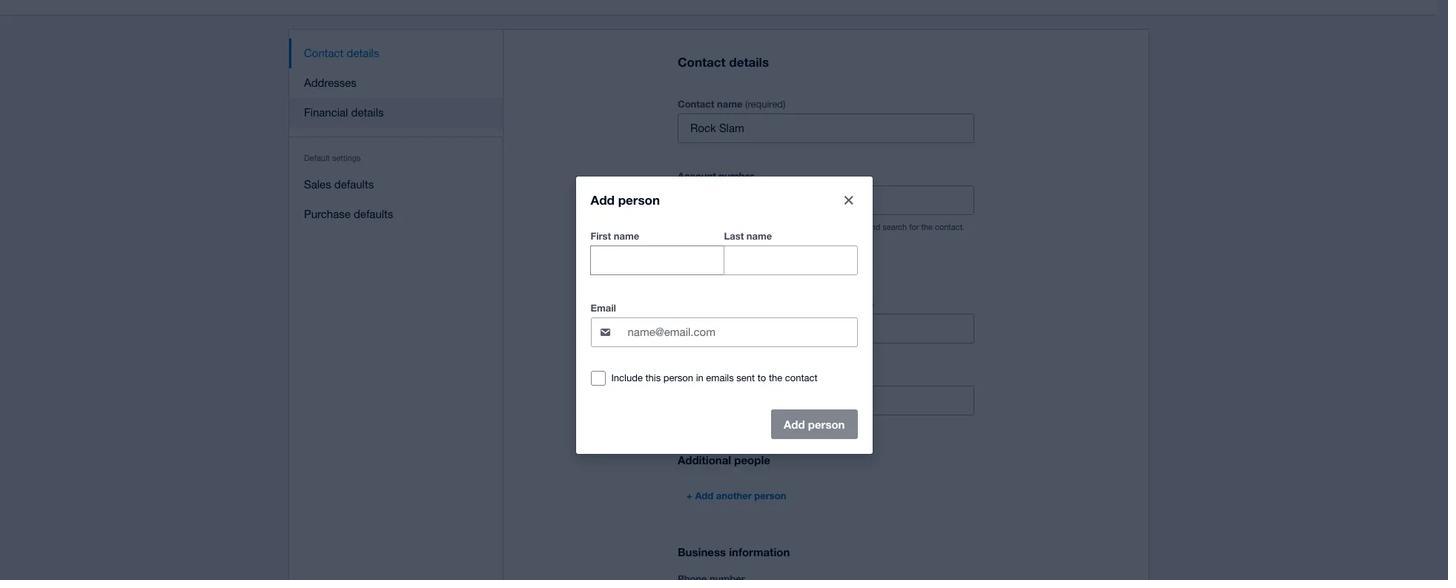 Task type: vqa. For each thing, say whether or not it's contained in the screenshot.
'Contact details' LINK
yes



Task type: locate. For each thing, give the bounding box(es) containing it.
+
[[687, 490, 693, 502]]

last
[[724, 230, 744, 241], [826, 298, 846, 310]]

contact details
[[304, 47, 379, 59], [678, 54, 769, 70]]

email text field down contact
[[714, 387, 974, 415]]

1 horizontal spatial email
[[678, 370, 703, 382]]

email down first name field at the left top of page
[[591, 302, 616, 313]]

group containing first name
[[590, 230, 858, 275]]

0 vertical spatial email text field
[[626, 318, 857, 346]]

contact inside 'contact details' link
[[304, 47, 344, 59]]

0 horizontal spatial the
[[769, 372, 783, 383]]

reference
[[831, 223, 865, 232]]

search
[[883, 223, 907, 232]]

person right primary
[[722, 271, 759, 284]]

addresses
[[304, 76, 357, 89]]

person right another
[[755, 490, 787, 502]]

1 horizontal spatial add person
[[784, 417, 845, 431]]

group
[[590, 230, 858, 275]]

business
[[678, 545, 726, 559]]

add
[[591, 192, 615, 207], [678, 223, 693, 232], [784, 417, 805, 431], [695, 490, 714, 502]]

0 horizontal spatial number
[[719, 170, 754, 182]]

identify,
[[800, 223, 828, 232]]

add person
[[591, 192, 660, 207], [784, 417, 845, 431]]

defaults
[[334, 178, 374, 191], [354, 208, 393, 220]]

the left contact
[[769, 372, 783, 383]]

close image
[[844, 195, 853, 204]]

defaults for purchase defaults
[[354, 208, 393, 220]]

0 vertical spatial defaults
[[334, 178, 374, 191]]

last name
[[724, 230, 772, 241], [826, 298, 874, 310]]

1 vertical spatial email
[[678, 370, 703, 382]]

primary person
[[678, 271, 759, 284]]

last down last name field
[[826, 298, 846, 310]]

defaults inside "link"
[[354, 208, 393, 220]]

1 horizontal spatial the
[[922, 223, 933, 232]]

contact.
[[935, 223, 965, 232]]

defaults down the sales defaults link
[[354, 208, 393, 220]]

the right for
[[922, 223, 933, 232]]

to
[[791, 223, 798, 232], [758, 372, 766, 383]]

email inside add person dialog
[[591, 302, 616, 313]]

person left in in the bottom left of the page
[[664, 372, 694, 383]]

details up (required)
[[729, 54, 769, 70]]

1 vertical spatial email text field
[[714, 387, 974, 415]]

1 vertical spatial defaults
[[354, 208, 393, 220]]

person down contact
[[808, 417, 845, 431]]

email left emails at bottom
[[678, 370, 703, 382]]

details up addresses
[[347, 47, 379, 59]]

business information
[[678, 545, 790, 559]]

account
[[678, 170, 716, 182]]

defaults down settings
[[334, 178, 374, 191]]

default settings
[[304, 154, 361, 162]]

email
[[591, 302, 616, 313], [678, 370, 703, 382]]

0 vertical spatial last
[[724, 230, 744, 241]]

0 vertical spatial email
[[591, 302, 616, 313]]

0 horizontal spatial last
[[724, 230, 744, 241]]

account
[[729, 223, 758, 232]]

in
[[696, 372, 704, 383]]

A business or person's name field
[[679, 114, 974, 143]]

the
[[922, 223, 933, 232], [769, 372, 783, 383]]

1 vertical spatial the
[[769, 372, 783, 383]]

contact
[[304, 47, 344, 59], [678, 54, 726, 70], [678, 98, 715, 110]]

add person inside button
[[784, 417, 845, 431]]

menu
[[289, 30, 504, 238]]

menu containing contact details
[[289, 30, 504, 238]]

0 vertical spatial add person
[[591, 192, 660, 207]]

financial details link
[[289, 98, 504, 128]]

number
[[719, 170, 754, 182], [760, 223, 788, 232]]

contact details up contact name (required)
[[678, 54, 769, 70]]

email text field up the sent
[[626, 318, 857, 346]]

details down addresses link
[[351, 106, 384, 119]]

None field
[[679, 315, 826, 343], [826, 315, 974, 343], [679, 315, 826, 343], [826, 315, 974, 343]]

financial
[[304, 106, 348, 119]]

to inside add person dialog
[[758, 372, 766, 383]]

1 vertical spatial to
[[758, 372, 766, 383]]

information
[[729, 545, 790, 559]]

sales defaults
[[304, 178, 374, 191]]

0 horizontal spatial email
[[591, 302, 616, 313]]

0 horizontal spatial to
[[758, 372, 766, 383]]

another
[[716, 490, 752, 502]]

0 vertical spatial the
[[922, 223, 933, 232]]

contact up addresses
[[304, 47, 344, 59]]

to left 'identify,'
[[791, 223, 798, 232]]

contact details link
[[289, 39, 504, 68]]

0 horizontal spatial last name
[[724, 230, 772, 241]]

0 vertical spatial last name
[[724, 230, 772, 241]]

contact details up addresses
[[304, 47, 379, 59]]

1 vertical spatial number
[[760, 223, 788, 232]]

1 vertical spatial last name
[[826, 298, 874, 310]]

add person down contact
[[784, 417, 845, 431]]

primary
[[678, 271, 719, 284]]

details
[[347, 47, 379, 59], [729, 54, 769, 70], [351, 106, 384, 119]]

person
[[618, 192, 660, 207], [722, 271, 759, 284], [664, 372, 694, 383], [808, 417, 845, 431], [755, 490, 787, 502]]

add person button
[[771, 409, 858, 439]]

1 horizontal spatial to
[[791, 223, 798, 232]]

purchase defaults link
[[289, 200, 504, 229]]

person inside add person button
[[808, 417, 845, 431]]

name
[[717, 98, 743, 110], [614, 230, 640, 241], [747, 230, 772, 241], [849, 298, 874, 310]]

Email text field
[[626, 318, 857, 346], [714, 387, 974, 415]]

add person up first name in the top left of the page
[[591, 192, 660, 207]]

1 vertical spatial last
[[826, 298, 846, 310]]

last right a
[[724, 230, 744, 241]]

email for email "text field" to the bottom
[[678, 370, 703, 382]]

1 horizontal spatial last name
[[826, 298, 874, 310]]

to right the sent
[[758, 372, 766, 383]]

account number
[[678, 170, 754, 182]]

1 horizontal spatial last
[[826, 298, 846, 310]]

last inside group
[[724, 230, 744, 241]]

details for 'financial details' link at the top left
[[351, 106, 384, 119]]

1 vertical spatial add person
[[784, 417, 845, 431]]

sales defaults link
[[289, 170, 504, 200]]

0 horizontal spatial contact details
[[304, 47, 379, 59]]



Task type: describe. For each thing, give the bounding box(es) containing it.
first name
[[591, 230, 640, 241]]

add right +
[[695, 490, 714, 502]]

additional
[[678, 453, 731, 467]]

last name group
[[678, 295, 975, 344]]

contact details inside 'contact details' link
[[304, 47, 379, 59]]

+ add another person
[[687, 490, 787, 502]]

+ add another person button
[[678, 484, 795, 508]]

details for 'contact details' link
[[347, 47, 379, 59]]

last inside "group"
[[826, 298, 846, 310]]

defaults for sales defaults
[[334, 178, 374, 191]]

contact
[[785, 372, 818, 383]]

this
[[646, 372, 661, 383]]

name inside "group"
[[849, 298, 874, 310]]

close button
[[834, 185, 864, 215]]

purchase defaults
[[304, 208, 393, 220]]

first
[[591, 230, 611, 241]]

1 horizontal spatial number
[[760, 223, 788, 232]]

group inside add person dialog
[[590, 230, 858, 275]]

for
[[910, 223, 919, 232]]

include this person in emails sent to the contact
[[612, 372, 818, 383]]

add person dialog
[[576, 176, 873, 454]]

sales
[[304, 178, 331, 191]]

Account number field
[[679, 186, 974, 215]]

contact left (required)
[[678, 98, 715, 110]]

person up first name in the top left of the page
[[618, 192, 660, 207]]

Last name field
[[724, 246, 857, 274]]

contact name (required)
[[678, 98, 786, 110]]

include
[[612, 372, 643, 383]]

add down contact
[[784, 417, 805, 431]]

the inside add person dialog
[[769, 372, 783, 383]]

add left a
[[678, 223, 693, 232]]

additional people
[[678, 453, 771, 467]]

emails
[[706, 372, 734, 383]]

1 horizontal spatial contact details
[[678, 54, 769, 70]]

and
[[867, 223, 881, 232]]

contact up contact name (required)
[[678, 54, 726, 70]]

people
[[735, 453, 771, 467]]

First name field
[[591, 246, 724, 274]]

0 horizontal spatial add person
[[591, 192, 660, 207]]

addresses link
[[289, 68, 504, 98]]

email text field inside add person dialog
[[626, 318, 857, 346]]

last name inside group
[[724, 230, 772, 241]]

add up first
[[591, 192, 615, 207]]

financial details
[[304, 106, 384, 119]]

default
[[304, 154, 330, 162]]

0 vertical spatial to
[[791, 223, 798, 232]]

person inside + add another person button
[[755, 490, 787, 502]]

add a unique account number to identify, reference and search for the contact.
[[678, 223, 965, 232]]

unique
[[702, 223, 726, 232]]

settings
[[332, 154, 361, 162]]

sent
[[737, 372, 755, 383]]

purchase
[[304, 208, 351, 220]]

email for email "text field" inside add person dialog
[[591, 302, 616, 313]]

a
[[695, 223, 700, 232]]

(required)
[[745, 99, 786, 110]]

last name inside "group"
[[826, 298, 874, 310]]

0 vertical spatial number
[[719, 170, 754, 182]]



